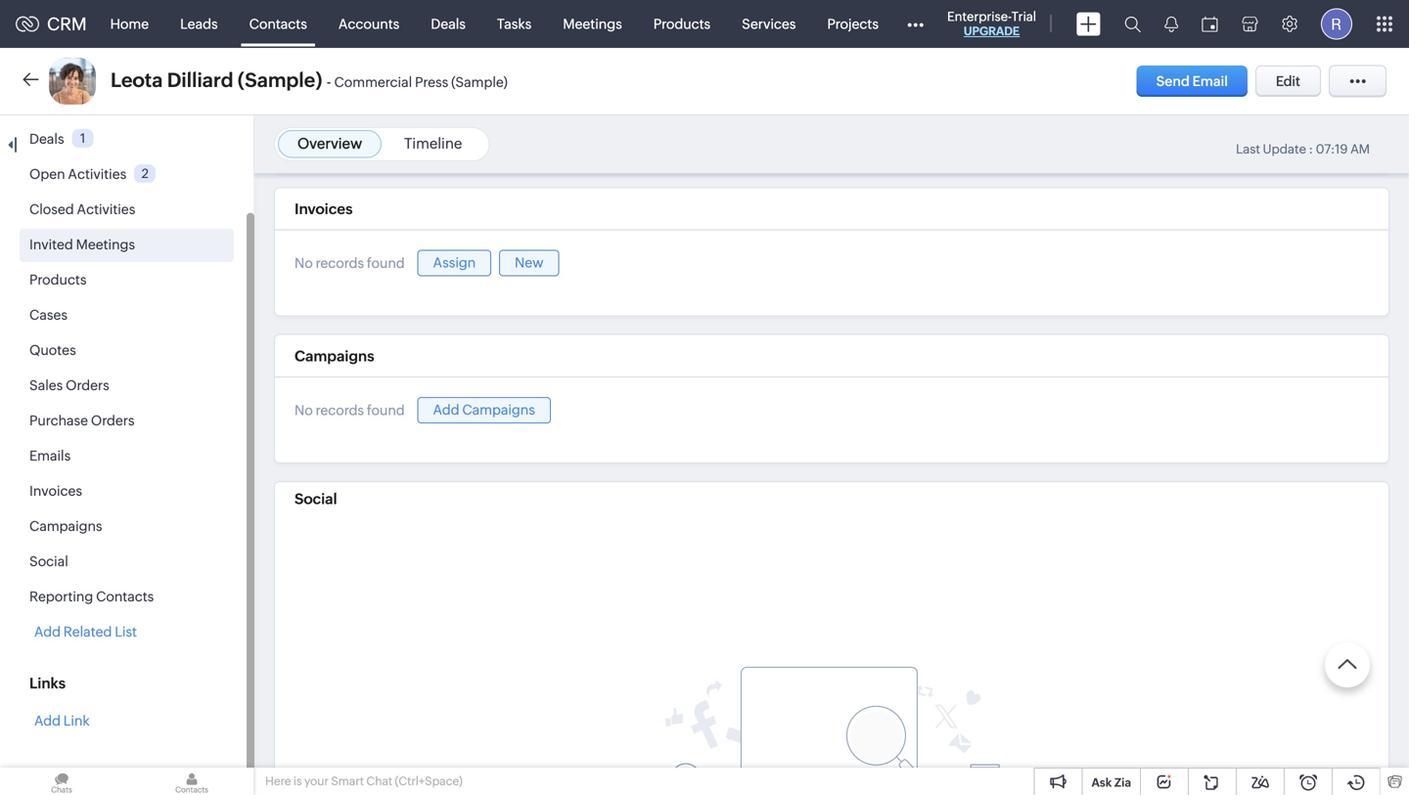 Task type: locate. For each thing, give the bounding box(es) containing it.
overview
[[297, 135, 362, 152]]

07:19
[[1316, 142, 1348, 157]]

1 vertical spatial campaigns
[[462, 402, 535, 418]]

contacts inside "link"
[[249, 16, 307, 32]]

no for campaigns
[[295, 403, 313, 418]]

open
[[29, 166, 65, 182]]

add for add link
[[34, 713, 61, 729]]

0 vertical spatial deals link
[[415, 0, 481, 47]]

activities for open activities
[[68, 166, 126, 182]]

0 vertical spatial products
[[653, 16, 711, 32]]

1 horizontal spatial (sample)
[[451, 74, 508, 90]]

here
[[265, 775, 291, 788]]

add link
[[34, 713, 90, 729]]

contacts up the leota dilliard (sample) - commercial press (sample)
[[249, 16, 307, 32]]

1 vertical spatial activities
[[77, 202, 135, 217]]

invoices
[[295, 201, 353, 218], [29, 483, 82, 499]]

deals link up open
[[29, 131, 64, 147]]

no records found for invoices
[[295, 256, 405, 271]]

0 horizontal spatial deals
[[29, 131, 64, 147]]

0 horizontal spatial products
[[29, 272, 87, 288]]

no records found for campaigns
[[295, 403, 405, 418]]

smart
[[331, 775, 364, 788]]

invited
[[29, 237, 73, 252]]

purchase orders
[[29, 413, 135, 429]]

emails
[[29, 448, 71, 464]]

(sample) inside the leota dilliard (sample) - commercial press (sample)
[[451, 74, 508, 90]]

purchase orders link
[[29, 413, 135, 429]]

upgrade
[[964, 24, 1020, 38]]

1 vertical spatial invoices
[[29, 483, 82, 499]]

invoices down the emails link
[[29, 483, 82, 499]]

dilliard
[[167, 69, 233, 91]]

deals link up "press"
[[415, 0, 481, 47]]

0 vertical spatial contacts
[[249, 16, 307, 32]]

1 horizontal spatial contacts
[[249, 16, 307, 32]]

1 vertical spatial add
[[34, 624, 61, 640]]

update
[[1263, 142, 1306, 157]]

campaigns
[[295, 348, 374, 365], [462, 402, 535, 418], [29, 519, 102, 534]]

invoices down overview link
[[295, 201, 353, 218]]

2 no records found from the top
[[295, 403, 405, 418]]

purchase
[[29, 413, 88, 429]]

leota
[[111, 69, 163, 91]]

1 horizontal spatial meetings
[[563, 16, 622, 32]]

1 vertical spatial found
[[367, 403, 405, 418]]

0 vertical spatial add
[[433, 402, 459, 418]]

1 horizontal spatial invoices
[[295, 201, 353, 218]]

1 vertical spatial products link
[[29, 272, 87, 288]]

links
[[29, 675, 66, 692]]

profile image
[[1321, 8, 1352, 40]]

2 vertical spatial campaigns
[[29, 519, 102, 534]]

sales orders link
[[29, 378, 109, 393]]

0 vertical spatial deals
[[431, 16, 466, 32]]

found
[[367, 256, 405, 271], [367, 403, 405, 418]]

reporting
[[29, 589, 93, 605]]

0 vertical spatial records
[[316, 256, 364, 271]]

products
[[653, 16, 711, 32], [29, 272, 87, 288]]

closed
[[29, 202, 74, 217]]

meetings right tasks at the left top of page
[[563, 16, 622, 32]]

(sample)
[[238, 69, 322, 91], [451, 74, 508, 90]]

1 records from the top
[[316, 256, 364, 271]]

1 horizontal spatial social
[[295, 491, 337, 508]]

0 horizontal spatial meetings
[[76, 237, 135, 252]]

cases
[[29, 307, 68, 323]]

-
[[327, 73, 331, 91]]

assign link
[[417, 250, 491, 277]]

add campaigns
[[433, 402, 535, 418]]

enterprise-
[[947, 9, 1011, 24]]

Other Modules field
[[894, 8, 936, 40]]

0 horizontal spatial (sample)
[[238, 69, 322, 91]]

0 vertical spatial invoices
[[295, 201, 353, 218]]

2 records from the top
[[316, 403, 364, 418]]

contacts image
[[130, 768, 253, 796]]

last
[[1236, 142, 1260, 157]]

1 vertical spatial deals
[[29, 131, 64, 147]]

deals up "press"
[[431, 16, 466, 32]]

press
[[415, 74, 448, 90]]

products link left services
[[638, 0, 726, 47]]

orders up purchase orders link
[[66, 378, 109, 393]]

related
[[63, 624, 112, 640]]

services
[[742, 16, 796, 32]]

deals link
[[415, 0, 481, 47], [29, 131, 64, 147]]

1 vertical spatial products
[[29, 272, 87, 288]]

records
[[316, 256, 364, 271], [316, 403, 364, 418]]

add campaigns link
[[417, 397, 551, 424]]

0 vertical spatial found
[[367, 256, 405, 271]]

1 vertical spatial deals link
[[29, 131, 64, 147]]

found for invoices
[[367, 256, 405, 271]]

orders for purchase orders
[[91, 413, 135, 429]]

1 vertical spatial orders
[[91, 413, 135, 429]]

1 vertical spatial records
[[316, 403, 364, 418]]

2
[[141, 166, 149, 181]]

1 no from the top
[[295, 256, 313, 271]]

add for add related list
[[34, 624, 61, 640]]

sales
[[29, 378, 63, 393]]

timeline link
[[404, 135, 462, 152]]

meetings link
[[547, 0, 638, 47]]

2 vertical spatial add
[[34, 713, 61, 729]]

(ctrl+space)
[[395, 775, 463, 788]]

products link
[[638, 0, 726, 47], [29, 272, 87, 288]]

reporting contacts link
[[29, 589, 154, 605]]

contacts up list
[[96, 589, 154, 605]]

invited meetings link
[[29, 237, 135, 252]]

activities
[[68, 166, 126, 182], [77, 202, 135, 217]]

records for campaigns
[[316, 403, 364, 418]]

meetings
[[563, 16, 622, 32], [76, 237, 135, 252]]

send email button
[[1137, 66, 1247, 97]]

0 vertical spatial activities
[[68, 166, 126, 182]]

1 vertical spatial social
[[29, 554, 68, 569]]

0 horizontal spatial contacts
[[96, 589, 154, 605]]

contacts
[[249, 16, 307, 32], [96, 589, 154, 605]]

(sample) right "press"
[[451, 74, 508, 90]]

add
[[433, 402, 459, 418], [34, 624, 61, 640], [34, 713, 61, 729]]

0 vertical spatial products link
[[638, 0, 726, 47]]

new link
[[499, 250, 559, 277]]

deals up open
[[29, 131, 64, 147]]

0 horizontal spatial campaigns
[[29, 519, 102, 534]]

0 vertical spatial orders
[[66, 378, 109, 393]]

2 horizontal spatial campaigns
[[462, 402, 535, 418]]

activities up closed activities link
[[68, 166, 126, 182]]

1 horizontal spatial deals
[[431, 16, 466, 32]]

orders right 'purchase'
[[91, 413, 135, 429]]

is
[[293, 775, 302, 788]]

calendar image
[[1202, 16, 1218, 32]]

orders for sales orders
[[66, 378, 109, 393]]

1 no records found from the top
[[295, 256, 405, 271]]

activities up invited meetings link
[[77, 202, 135, 217]]

social
[[295, 491, 337, 508], [29, 554, 68, 569]]

0 vertical spatial social
[[295, 491, 337, 508]]

link
[[63, 713, 90, 729]]

2 found from the top
[[367, 403, 405, 418]]

invoices link
[[29, 483, 82, 499]]

0 vertical spatial no records found
[[295, 256, 405, 271]]

commercial press (sample) link
[[334, 74, 508, 91]]

activities for closed activities
[[77, 202, 135, 217]]

products down the invited
[[29, 272, 87, 288]]

1 vertical spatial no records found
[[295, 403, 405, 418]]

ask zia
[[1091, 776, 1131, 790]]

no records found
[[295, 256, 405, 271], [295, 403, 405, 418]]

(sample) left -
[[238, 69, 322, 91]]

0 vertical spatial no
[[295, 256, 313, 271]]

1 found from the top
[[367, 256, 405, 271]]

deals
[[431, 16, 466, 32], [29, 131, 64, 147]]

products link down the invited
[[29, 272, 87, 288]]

meetings down closed activities link
[[76, 237, 135, 252]]

edit
[[1276, 73, 1300, 89]]

2 no from the top
[[295, 403, 313, 418]]

email
[[1192, 73, 1228, 89]]

no for invoices
[[295, 256, 313, 271]]

reporting contacts
[[29, 589, 154, 605]]

1 vertical spatial contacts
[[96, 589, 154, 605]]

1 horizontal spatial campaigns
[[295, 348, 374, 365]]

products left services link
[[653, 16, 711, 32]]

1 vertical spatial no
[[295, 403, 313, 418]]

no
[[295, 256, 313, 271], [295, 403, 313, 418]]

records for invoices
[[316, 256, 364, 271]]



Task type: describe. For each thing, give the bounding box(es) containing it.
quotes link
[[29, 342, 76, 358]]

emails link
[[29, 448, 71, 464]]

enterprise-trial upgrade
[[947, 9, 1036, 38]]

campaigns link
[[29, 519, 102, 534]]

projects link
[[812, 0, 894, 47]]

0 horizontal spatial deals link
[[29, 131, 64, 147]]

chat
[[366, 775, 392, 788]]

services link
[[726, 0, 812, 47]]

edit button
[[1255, 66, 1321, 97]]

0 horizontal spatial social
[[29, 554, 68, 569]]

open activities
[[29, 166, 126, 182]]

0 vertical spatial campaigns
[[295, 348, 374, 365]]

last update : 07:19 am
[[1236, 142, 1370, 157]]

profile element
[[1309, 0, 1364, 47]]

send email
[[1156, 73, 1228, 89]]

new
[[515, 255, 544, 271]]

closed activities link
[[29, 202, 135, 217]]

leads
[[180, 16, 218, 32]]

closed activities
[[29, 202, 135, 217]]

quotes
[[29, 342, 76, 358]]

:
[[1309, 142, 1313, 157]]

open activities link
[[29, 166, 126, 182]]

0 horizontal spatial invoices
[[29, 483, 82, 499]]

social link
[[29, 554, 68, 569]]

assign
[[433, 255, 476, 271]]

invited meetings
[[29, 237, 135, 252]]

home
[[110, 16, 149, 32]]

search element
[[1113, 0, 1153, 48]]

signals element
[[1153, 0, 1190, 48]]

create menu image
[[1076, 12, 1101, 36]]

1 vertical spatial meetings
[[76, 237, 135, 252]]

1
[[80, 131, 85, 146]]

cases link
[[29, 307, 68, 323]]

crm link
[[16, 14, 87, 34]]

0 vertical spatial meetings
[[563, 16, 622, 32]]

add for add campaigns
[[433, 402, 459, 418]]

crm
[[47, 14, 87, 34]]

home link
[[95, 0, 165, 47]]

add related list
[[34, 624, 137, 640]]

found for campaigns
[[367, 403, 405, 418]]

1 horizontal spatial deals link
[[415, 0, 481, 47]]

projects
[[827, 16, 879, 32]]

overview link
[[297, 135, 362, 152]]

zia
[[1114, 776, 1131, 790]]

contacts link
[[233, 0, 323, 47]]

leads link
[[165, 0, 233, 47]]

1 horizontal spatial products link
[[638, 0, 726, 47]]

timeline
[[404, 135, 462, 152]]

create menu element
[[1065, 0, 1113, 47]]

leota dilliard (sample) - commercial press (sample)
[[111, 69, 508, 91]]

tasks link
[[481, 0, 547, 47]]

accounts
[[338, 16, 400, 32]]

accounts link
[[323, 0, 415, 47]]

trial
[[1011, 9, 1036, 24]]

your
[[304, 775, 329, 788]]

tasks
[[497, 16, 532, 32]]

ask
[[1091, 776, 1112, 790]]

send
[[1156, 73, 1190, 89]]

here is your smart chat (ctrl+space)
[[265, 775, 463, 788]]

list
[[115, 624, 137, 640]]

0 horizontal spatial products link
[[29, 272, 87, 288]]

commercial
[[334, 74, 412, 90]]

search image
[[1124, 16, 1141, 32]]

signals image
[[1164, 16, 1178, 32]]

1 horizontal spatial products
[[653, 16, 711, 32]]

logo image
[[16, 16, 39, 32]]

am
[[1350, 142, 1370, 157]]

sales orders
[[29, 378, 109, 393]]

chats image
[[0, 768, 123, 796]]



Task type: vqa. For each thing, say whether or not it's contained in the screenshot.
Campaigns
yes



